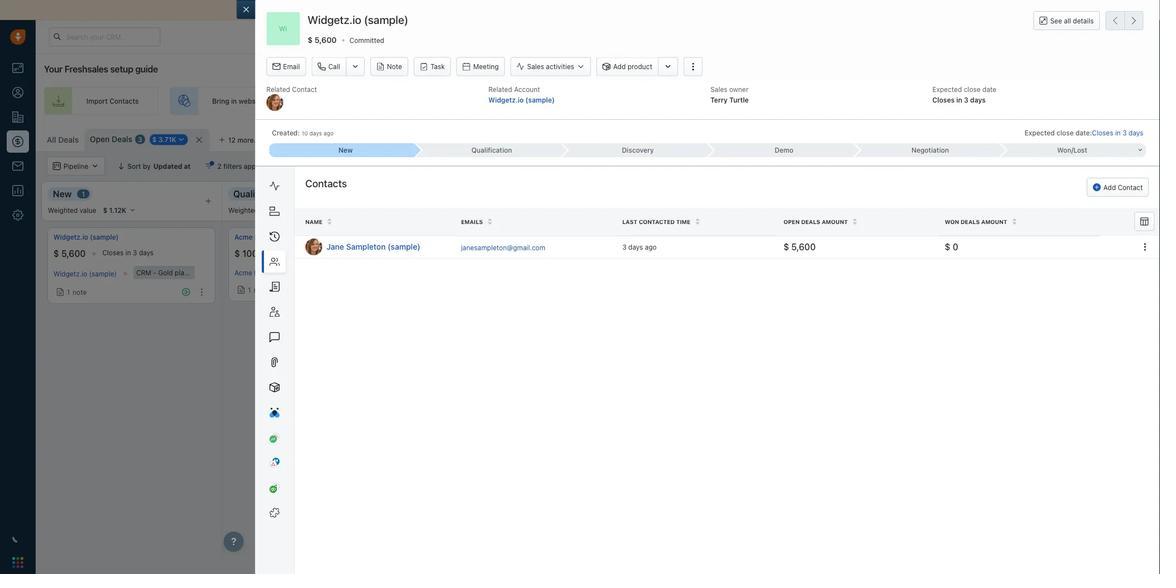 Task type: vqa. For each thing, say whether or not it's contained in the screenshot.
twitter circled image
no



Task type: describe. For each thing, give the bounding box(es) containing it.
container_wx8msf4aqz5i3rn1 image for 1
[[56, 288, 64, 296]]

expected close date closes in 3 days
[[933, 85, 997, 104]]

closes in 3 days
[[102, 249, 154, 257]]

owners
[[321, 162, 344, 170]]

email button
[[267, 57, 306, 76]]

0 horizontal spatial your
[[330, 5, 347, 14]]

closes in 3 days link
[[1093, 128, 1144, 138]]

open deals 3
[[90, 135, 142, 144]]

container_wx8msf4aqz5i3rn1 image for add deal
[[641, 240, 648, 248]]

related for related account widgetz.io (sample)
[[489, 85, 512, 93]]

Search field
[[1101, 157, 1156, 176]]

route leads to your team
[[482, 97, 562, 105]]

product
[[628, 63, 653, 71]]

quotas and forecasting
[[1012, 162, 1088, 170]]

negotiation link
[[854, 143, 1001, 157]]

widgetz.io (sample) inside dialog
[[308, 13, 409, 26]]

3 inside open deals 3
[[138, 135, 142, 143]]

quotas and forecasting link
[[1001, 157, 1100, 176]]

all deals
[[47, 135, 79, 144]]

jane
[[327, 242, 344, 251]]

deals for open deals 3
[[112, 135, 132, 144]]

techcave
[[759, 233, 789, 241]]

note
[[387, 63, 402, 71]]

won for won / lost
[[1058, 146, 1072, 154]]

add product button
[[597, 57, 658, 76]]

1 vertical spatial widgetz.io (sample)
[[53, 233, 119, 241]]

committed
[[350, 36, 385, 44]]

open deals amount
[[784, 219, 848, 225]]

12 more... button
[[213, 132, 266, 148]]

add deal up settings "popup button"
[[939, 97, 968, 105]]

amount for open deals amount
[[822, 219, 848, 225]]

turtle
[[730, 96, 749, 104]]

import deals button
[[1019, 129, 1081, 148]]

details
[[1074, 17, 1095, 25]]

sales activities button up the account
[[511, 57, 591, 76]]

add inside add contact button
[[1104, 183, 1117, 191]]

1 acme inc (sample) link from the top
[[235, 232, 295, 242]]

close for date:
[[1057, 129, 1074, 137]]

closes for $ 5,600
[[102, 249, 124, 257]]

setup
[[110, 64, 133, 74]]

team
[[546, 97, 562, 105]]

created:
[[272, 129, 300, 137]]

task button
[[414, 57, 451, 76]]

see all details
[[1051, 17, 1095, 25]]

qualification link
[[416, 143, 562, 157]]

100
[[242, 248, 258, 259]]

2 horizontal spatial $ 5,600
[[784, 242, 816, 252]]

container_wx8msf4aqz5i3rn1 image for settings
[[971, 134, 978, 142]]

monthly
[[190, 269, 215, 276]]

applied
[[244, 162, 268, 170]]

wi
[[279, 25, 287, 32]]

settings
[[981, 134, 1008, 142]]

$ 100
[[235, 248, 258, 259]]

nov
[[305, 249, 318, 257]]

2 leads from the left
[[503, 97, 520, 105]]

contacts inside widgetz.io (sample) dialog
[[306, 177, 347, 189]]

days right 6
[[845, 249, 859, 257]]

import for import contacts
[[86, 97, 108, 105]]

crm
[[136, 269, 151, 276]]

related account widgetz.io (sample)
[[489, 85, 555, 104]]

1 horizontal spatial note
[[254, 286, 268, 294]]

amount for won deals amount
[[982, 219, 1008, 225]]

date
[[983, 85, 997, 93]]

closes in nov
[[275, 249, 318, 257]]

route leads to your team link
[[440, 87, 582, 115]]

1 acme inc (sample) from the top
[[235, 233, 295, 241]]

container_wx8msf4aqz5i3rn1 image inside all deal owners button
[[282, 162, 290, 170]]

10
[[302, 130, 308, 136]]

discovery link
[[562, 143, 708, 157]]

freshworks switcher image
[[12, 557, 23, 568]]

container_wx8msf4aqz5i3rn1 image for 1
[[237, 286, 245, 294]]

container_wx8msf4aqz5i3rn1 image inside 2 filters applied button
[[205, 162, 213, 170]]

add deal button
[[1106, 129, 1155, 148]]

container_wx8msf4aqz5i3rn1 image for quotas and forecasting
[[1001, 162, 1009, 170]]

Search your CRM... text field
[[49, 27, 160, 46]]

widgetz.io inside related account widgetz.io (sample)
[[489, 96, 524, 104]]

add deal down "emails" at the left
[[479, 240, 508, 248]]

jane sampleton (sample) link
[[327, 241, 450, 253]]

2 acme inc (sample) link from the top
[[235, 269, 293, 276]]

activities
[[546, 63, 575, 71]]

widgetz.io (sample) dialog
[[236, 0, 1161, 574]]

see all details button
[[1034, 11, 1101, 30]]

and
[[1037, 162, 1049, 170]]

contacted
[[639, 219, 675, 225]]

(sample) inside "link"
[[90, 233, 119, 241]]

days down last
[[629, 243, 643, 251]]

(sample) down $ 100
[[217, 269, 245, 276]]

add product
[[614, 63, 653, 71]]

demo
[[775, 146, 794, 154]]

0 horizontal spatial contacts
[[110, 97, 139, 105]]

$ 0
[[945, 242, 959, 252]]

add down 'contacted'
[[651, 240, 664, 248]]

3 inside expected close date closes in 3 days
[[965, 96, 969, 104]]

deals for import deals
[[1057, 134, 1075, 142]]

import contacts
[[86, 97, 139, 105]]

import contacts link
[[44, 87, 159, 115]]

your freshsales setup guide
[[44, 64, 158, 74]]

more...
[[237, 136, 260, 144]]

container_wx8msf4aqz5i3rn1 image for add deal
[[468, 240, 476, 248]]

jane sampleton (sample)
[[327, 242, 421, 251]]

new inside widgetz.io (sample) dialog
[[339, 146, 353, 154]]

related contact
[[267, 85, 317, 93]]

techcave (sample) link
[[759, 232, 820, 242]]

deals for won deals amount
[[961, 219, 980, 225]]

gold
[[158, 269, 173, 276]]

in for bring in website leads
[[231, 97, 237, 105]]

janesampleton@gmail.com link
[[461, 242, 546, 253]]

closes inside expected close date closes in 3 days
[[933, 96, 955, 104]]

close image
[[1144, 7, 1150, 13]]

note button
[[370, 57, 408, 76]]

2 horizontal spatial 5,600
[[792, 242, 816, 252]]

3 down last
[[623, 243, 627, 251]]

see
[[1051, 17, 1063, 25]]

owner
[[730, 85, 749, 93]]

0 horizontal spatial 5,600
[[61, 248, 86, 259]]

expected close date: closes in 3 days
[[1025, 129, 1144, 137]]

/
[[1072, 146, 1074, 154]]

import deals group
[[1019, 129, 1100, 148]]

all deal owners button
[[275, 157, 351, 176]]

add contact button
[[1087, 178, 1150, 197]]

2 vertical spatial widgetz.io (sample) link
[[53, 270, 117, 278]]

settings button
[[965, 129, 1014, 148]]

website
[[239, 97, 264, 105]]

(sample) down closes in nov
[[266, 269, 293, 276]]

created: 10 days ago
[[272, 129, 334, 137]]

add down "emails" at the left
[[479, 240, 492, 248]]

(sample) down open deals amount
[[791, 233, 820, 241]]

task
[[431, 63, 445, 71]]

to
[[522, 97, 528, 105]]

add inside add product button
[[614, 63, 626, 71]]

time
[[677, 219, 691, 225]]

⌘
[[272, 136, 278, 144]]

contact for add contact
[[1119, 183, 1144, 191]]

account
[[514, 85, 540, 93]]

2 inc from the top
[[254, 269, 264, 276]]

last
[[623, 219, 638, 225]]



Task type: locate. For each thing, give the bounding box(es) containing it.
5,600 down techcave (sample)
[[792, 242, 816, 252]]

meeting button
[[457, 57, 505, 76]]

0 horizontal spatial leads
[[266, 97, 283, 105]]

import
[[86, 97, 108, 105], [1034, 134, 1056, 142]]

0 horizontal spatial new
[[53, 188, 72, 199]]

5,600 left closes in 3 days
[[61, 248, 86, 259]]

name
[[306, 219, 323, 225]]

qualification down route
[[472, 146, 512, 154]]

0
[[953, 242, 959, 252]]

widgetz.io (sample) link down the account
[[489, 96, 555, 104]]

sales inside button
[[527, 63, 544, 71]]

$ 3,200
[[759, 248, 791, 259]]

2 vertical spatial widgetz.io (sample)
[[53, 270, 117, 278]]

new link
[[269, 143, 416, 157]]

0 horizontal spatial all
[[47, 135, 56, 144]]

close for date
[[964, 85, 981, 93]]

container_wx8msf4aqz5i3rn1 image inside the quotas and forecasting "link"
[[1001, 162, 1009, 170]]

0 horizontal spatial close
[[964, 85, 981, 93]]

contact inside button
[[1119, 183, 1144, 191]]

expected
[[933, 85, 963, 93], [1025, 129, 1056, 137]]

add left product
[[614, 63, 626, 71]]

1 vertical spatial expected
[[1025, 129, 1056, 137]]

won for won deals amount
[[945, 219, 960, 225]]

0 vertical spatial expected
[[933, 85, 963, 93]]

new down 'all deals' on the left top of the page
[[53, 188, 72, 199]]

1 vertical spatial ago
[[645, 243, 657, 251]]

1 horizontal spatial 1 note
[[248, 286, 268, 294]]

deals
[[1057, 134, 1075, 142], [112, 135, 132, 144], [58, 135, 79, 144], [802, 219, 821, 225], [961, 219, 980, 225]]

related for related contact
[[267, 85, 290, 93]]

contacts
[[110, 97, 139, 105], [306, 177, 347, 189]]

5,600 up call button
[[315, 35, 337, 44]]

widgetz.io (sample) link inside dialog
[[489, 96, 555, 104]]

deals for open deals amount
[[802, 219, 821, 225]]

acme inc (sample) link up "100"
[[235, 232, 295, 242]]

0 vertical spatial new
[[339, 146, 353, 154]]

won deals amount
[[945, 219, 1008, 225]]

days inside expected close date closes in 3 days
[[971, 96, 986, 104]]

(sample) up closes in 3 days
[[90, 233, 119, 241]]

connect
[[297, 5, 328, 14]]

widgetz.io
[[308, 13, 362, 26], [489, 96, 524, 104], [53, 233, 88, 241], [53, 270, 87, 278]]

container_wx8msf4aqz5i3rn1 image down the last contacted time
[[641, 240, 648, 248]]

1 vertical spatial your
[[530, 97, 544, 105]]

all for all deal owners
[[295, 162, 303, 170]]

expected for expected close date
[[933, 85, 963, 93]]

closes
[[933, 96, 955, 104], [1093, 129, 1114, 137], [102, 249, 124, 257], [275, 249, 296, 257], [808, 249, 829, 257]]

widgetz.io (sample) link down closes in 3 days
[[53, 270, 117, 278]]

in inside expected close date closes in 3 days
[[957, 96, 963, 104]]

1 vertical spatial contact
[[1119, 183, 1144, 191]]

1 horizontal spatial leads
[[503, 97, 520, 105]]

bring
[[212, 97, 229, 105]]

contact down search field
[[1119, 183, 1144, 191]]

0 vertical spatial widgetz.io (sample) link
[[489, 96, 555, 104]]

1 horizontal spatial qualification
[[472, 146, 512, 154]]

all deal owners
[[295, 162, 344, 170]]

1 vertical spatial all
[[295, 162, 303, 170]]

in
[[957, 96, 963, 104], [231, 97, 237, 105], [1116, 129, 1121, 137], [126, 249, 131, 257], [298, 249, 303, 257], [831, 249, 837, 257]]

0 vertical spatial won
[[1058, 146, 1072, 154]]

0 horizontal spatial amount
[[822, 219, 848, 225]]

days inside 'created: 10 days ago'
[[310, 130, 322, 136]]

1 vertical spatial new
[[53, 188, 72, 199]]

plan
[[175, 269, 188, 276]]

import deals
[[1034, 134, 1075, 142]]

1 acme from the top
[[235, 233, 253, 241]]

2 amount from the left
[[982, 219, 1008, 225]]

2 related from the left
[[489, 85, 512, 93]]

0 vertical spatial contacts
[[110, 97, 139, 105]]

0 vertical spatial qualification
[[472, 146, 512, 154]]

0 horizontal spatial $ 5,600
[[53, 248, 86, 259]]

crm - gold plan monthly (sample)
[[136, 269, 245, 276]]

2
[[218, 162, 222, 170]]

email image
[[1050, 32, 1058, 41]]

sales for sales owner terry turtle
[[711, 85, 728, 93]]

open for open deals 3
[[90, 135, 110, 144]]

widgetz.io (sample) link up closes in 3 days
[[53, 232, 119, 242]]

1 related from the left
[[267, 85, 290, 93]]

0 vertical spatial ago
[[324, 130, 334, 136]]

container_wx8msf4aqz5i3rn1 image left settings
[[971, 134, 978, 142]]

closes in 6 days
[[808, 249, 859, 257]]

call button
[[312, 57, 346, 76]]

emails
[[461, 219, 483, 225]]

2 filters applied
[[218, 162, 268, 170]]

0 horizontal spatial contact
[[292, 85, 317, 93]]

0 vertical spatial contact
[[292, 85, 317, 93]]

new up owners
[[339, 146, 353, 154]]

contacts down owners
[[306, 177, 347, 189]]

1 amount from the left
[[822, 219, 848, 225]]

your
[[44, 64, 63, 74]]

sales activities
[[527, 63, 575, 71]]

add up negotiation
[[939, 97, 952, 105]]

won up $ 0 in the right top of the page
[[945, 219, 960, 225]]

qualification down applied
[[234, 188, 287, 199]]

open deals link
[[90, 134, 132, 145]]

3 up search field
[[1123, 129, 1128, 137]]

0 horizontal spatial ago
[[324, 130, 334, 136]]

acme inc (sample) link
[[235, 232, 295, 242], [235, 269, 293, 276]]

0 horizontal spatial related
[[267, 85, 290, 93]]

techcave (sample)
[[759, 233, 820, 241]]

1 horizontal spatial import
[[1034, 134, 1056, 142]]

acme
[[235, 233, 253, 241], [235, 269, 252, 276]]

terry
[[711, 96, 728, 104]]

closes for $ 100
[[275, 249, 296, 257]]

open
[[90, 135, 110, 144], [784, 219, 800, 225]]

1 vertical spatial widgetz.io (sample) link
[[53, 232, 119, 242]]

-
[[153, 269, 156, 276]]

widgetz.io (sample) up closes in 3 days
[[53, 233, 119, 241]]

1 horizontal spatial open
[[784, 219, 800, 225]]

import inside button
[[1034, 134, 1056, 142]]

0 vertical spatial close
[[964, 85, 981, 93]]

related down email button
[[267, 85, 290, 93]]

close left date
[[964, 85, 981, 93]]

2 filters applied button
[[198, 157, 275, 176]]

qualification inside widgetz.io (sample) dialog
[[472, 146, 512, 154]]

inc down "100"
[[254, 269, 264, 276]]

3 days ago
[[623, 243, 657, 251]]

1 horizontal spatial related
[[489, 85, 512, 93]]

close left date:
[[1057, 129, 1074, 137]]

0 horizontal spatial open
[[90, 135, 110, 144]]

connect your mailbox link
[[297, 5, 379, 14]]

sampleton
[[346, 242, 386, 251]]

1 horizontal spatial your
[[530, 97, 544, 105]]

0 vertical spatial your
[[330, 5, 347, 14]]

ago down the last contacted time
[[645, 243, 657, 251]]

container_wx8msf4aqz5i3rn1 image down o
[[282, 162, 290, 170]]

contact down email
[[292, 85, 317, 93]]

(sample)
[[364, 13, 409, 26], [526, 96, 555, 104], [90, 233, 119, 241], [266, 233, 295, 241], [791, 233, 820, 241], [388, 242, 421, 251], [266, 269, 293, 276], [217, 269, 245, 276], [89, 270, 117, 278]]

call
[[329, 63, 340, 71]]

won down import deals
[[1058, 146, 1072, 154]]

meeting
[[474, 63, 499, 71]]

ago inside 'created: 10 days ago'
[[324, 130, 334, 136]]

add inside add deal link
[[939, 97, 952, 105]]

add deal inside button
[[1121, 134, 1150, 142]]

close
[[964, 85, 981, 93], [1057, 129, 1074, 137]]

your left mailbox
[[330, 5, 347, 14]]

0 horizontal spatial won
[[945, 219, 960, 225]]

lost
[[1074, 146, 1088, 154]]

0 vertical spatial inc
[[255, 233, 264, 241]]

email
[[283, 63, 300, 71]]

add up search field
[[1121, 134, 1133, 142]]

open for open deals amount
[[784, 219, 800, 225]]

widgetz.io (sample) up the committed
[[308, 13, 409, 26]]

all inside button
[[295, 162, 303, 170]]

(sample) inside related account widgetz.io (sample)
[[526, 96, 555, 104]]

acme inc (sample) up "100"
[[235, 233, 295, 241]]

expected inside expected close date closes in 3 days
[[933, 85, 963, 93]]

all
[[1065, 17, 1072, 25]]

1 vertical spatial contacts
[[306, 177, 347, 189]]

add down search field
[[1104, 183, 1117, 191]]

1 horizontal spatial 5,600
[[315, 35, 337, 44]]

connect your mailbox
[[297, 5, 377, 14]]

in for closes in 3 days
[[126, 249, 131, 257]]

1 horizontal spatial sales
[[711, 85, 728, 93]]

1 horizontal spatial all
[[295, 162, 303, 170]]

0 horizontal spatial expected
[[933, 85, 963, 93]]

in for closes in nov
[[298, 249, 303, 257]]

1 vertical spatial inc
[[254, 269, 264, 276]]

open up techcave (sample)
[[784, 219, 800, 225]]

days up crm
[[139, 249, 154, 257]]

3
[[965, 96, 969, 104], [1123, 129, 1128, 137], [138, 135, 142, 143], [623, 243, 627, 251], [133, 249, 137, 257]]

0 vertical spatial acme inc (sample) link
[[235, 232, 295, 242]]

0 horizontal spatial sales
[[527, 63, 544, 71]]

container_wx8msf4aqz5i3rn1 image
[[971, 134, 978, 142], [282, 162, 290, 170], [641, 240, 648, 248], [237, 286, 245, 294]]

1 horizontal spatial close
[[1057, 129, 1074, 137]]

(sample) up closes in nov
[[266, 233, 295, 241]]

1 note
[[248, 286, 268, 294], [67, 288, 87, 296]]

date:
[[1076, 129, 1093, 137]]

all for all deals
[[47, 135, 56, 144]]

container_wx8msf4aqz5i3rn1 image
[[205, 162, 213, 170], [1001, 162, 1009, 170], [468, 240, 476, 248], [56, 288, 64, 296]]

add inside add deal button
[[1121, 134, 1133, 142]]

0 vertical spatial acme inc (sample)
[[235, 233, 295, 241]]

related up route
[[489, 85, 512, 93]]

sales for sales activities
[[527, 63, 544, 71]]

bring in website leads link
[[170, 87, 303, 115]]

deals inside button
[[1057, 134, 1075, 142]]

1 horizontal spatial amount
[[982, 219, 1008, 225]]

0 vertical spatial all
[[47, 135, 56, 144]]

acme inc (sample) link down "100"
[[235, 269, 293, 276]]

0 vertical spatial acme
[[235, 233, 253, 241]]

1 horizontal spatial $ 5,600
[[308, 35, 337, 44]]

note
[[254, 286, 268, 294], [73, 288, 87, 296]]

1 vertical spatial open
[[784, 219, 800, 225]]

3 up crm
[[133, 249, 137, 257]]

expected left date
[[933, 85, 963, 93]]

sales inside sales owner terry turtle
[[711, 85, 728, 93]]

1 leads from the left
[[266, 97, 283, 105]]

sales activities button up 'team'
[[511, 57, 597, 76]]

route
[[482, 97, 501, 105]]

1 vertical spatial acme inc (sample)
[[235, 269, 293, 276]]

import down your freshsales setup guide at the left top
[[86, 97, 108, 105]]

1 horizontal spatial new
[[339, 146, 353, 154]]

0 vertical spatial import
[[86, 97, 108, 105]]

1 vertical spatial import
[[1034, 134, 1056, 142]]

1 horizontal spatial contacts
[[306, 177, 347, 189]]

1 horizontal spatial ago
[[645, 243, 657, 251]]

add deal down 'contacted'
[[651, 240, 680, 248]]

acme down $ 100
[[235, 269, 252, 276]]

open inside widgetz.io (sample) dialog
[[784, 219, 800, 225]]

1 horizontal spatial expected
[[1025, 129, 1056, 137]]

$ 5,600
[[308, 35, 337, 44], [784, 242, 816, 252], [53, 248, 86, 259]]

0 vertical spatial open
[[90, 135, 110, 144]]

sales up the account
[[527, 63, 544, 71]]

0 vertical spatial sales
[[527, 63, 544, 71]]

2 acme inc (sample) from the top
[[235, 269, 293, 276]]

open right 'all deals' on the left top of the page
[[90, 135, 110, 144]]

expected up and
[[1025, 129, 1056, 137]]

0 horizontal spatial 1 note
[[67, 288, 87, 296]]

ago up new link
[[324, 130, 334, 136]]

1 inc from the top
[[255, 233, 264, 241]]

acme inc (sample)
[[235, 233, 295, 241], [235, 269, 293, 276]]

in for closes in 6 days
[[831, 249, 837, 257]]

1 vertical spatial acme inc (sample) link
[[235, 269, 293, 276]]

1 vertical spatial close
[[1057, 129, 1074, 137]]

negotiation
[[912, 146, 950, 154]]

3,200
[[767, 248, 791, 259]]

1 horizontal spatial contact
[[1119, 183, 1144, 191]]

(sample) down the account
[[526, 96, 555, 104]]

sales activities button
[[511, 57, 597, 76], [511, 57, 591, 76]]

forecasting
[[1050, 162, 1088, 170]]

qualification
[[472, 146, 512, 154], [234, 188, 287, 199]]

days down date
[[971, 96, 986, 104]]

new
[[339, 146, 353, 154], [53, 188, 72, 199]]

0 horizontal spatial note
[[73, 288, 87, 296]]

demo link
[[708, 143, 854, 157]]

close inside expected close date closes in 3 days
[[964, 85, 981, 93]]

add deal up search field
[[1121, 134, 1150, 142]]

1 vertical spatial qualification
[[234, 188, 287, 199]]

⌘ o
[[272, 136, 285, 144]]

import up and
[[1034, 134, 1056, 142]]

widgetz.io inside widgetz.io (sample) "link"
[[53, 233, 88, 241]]

leads down related contact in the left top of the page
[[266, 97, 283, 105]]

1 vertical spatial won
[[945, 219, 960, 225]]

0 horizontal spatial qualification
[[234, 188, 287, 199]]

2 acme from the top
[[235, 269, 252, 276]]

0 vertical spatial widgetz.io (sample)
[[308, 13, 409, 26]]

1 vertical spatial sales
[[711, 85, 728, 93]]

sales up terry
[[711, 85, 728, 93]]

3 up settings "popup button"
[[965, 96, 969, 104]]

widgetz.io (sample) down closes in 3 days
[[53, 270, 117, 278]]

o
[[280, 136, 285, 144]]

related inside related account widgetz.io (sample)
[[489, 85, 512, 93]]

(sample) right "sampleton"
[[388, 242, 421, 251]]

days up search field
[[1129, 129, 1144, 137]]

0 horizontal spatial import
[[86, 97, 108, 105]]

expected for expected close date:
[[1025, 129, 1056, 137]]

deals for all deals
[[58, 135, 79, 144]]

container_wx8msf4aqz5i3rn1 image down $ 100
[[237, 286, 245, 294]]

sales
[[527, 63, 544, 71], [711, 85, 728, 93]]

1 vertical spatial acme
[[235, 269, 252, 276]]

contact for related contact
[[292, 85, 317, 93]]

(sample) up the committed
[[364, 13, 409, 26]]

leads left to
[[503, 97, 520, 105]]

all deals button
[[41, 129, 84, 151], [47, 135, 79, 144]]

days right 10
[[310, 130, 322, 136]]

acme up $ 100
[[235, 233, 253, 241]]

container_wx8msf4aqz5i3rn1 image inside settings "popup button"
[[971, 134, 978, 142]]

widgetz.io (sample) link
[[489, 96, 555, 104], [53, 232, 119, 242], [53, 270, 117, 278]]

closes for $ 3,200
[[808, 249, 829, 257]]

freshsales
[[65, 64, 108, 74]]

1 horizontal spatial won
[[1058, 146, 1072, 154]]

contacts down setup
[[110, 97, 139, 105]]

3 right open deals link
[[138, 135, 142, 143]]

your right to
[[530, 97, 544, 105]]

inc up "100"
[[255, 233, 264, 241]]

import for import deals
[[1034, 134, 1056, 142]]

acme inc (sample) down "100"
[[235, 269, 293, 276]]

(sample) down closes in 3 days
[[89, 270, 117, 278]]



